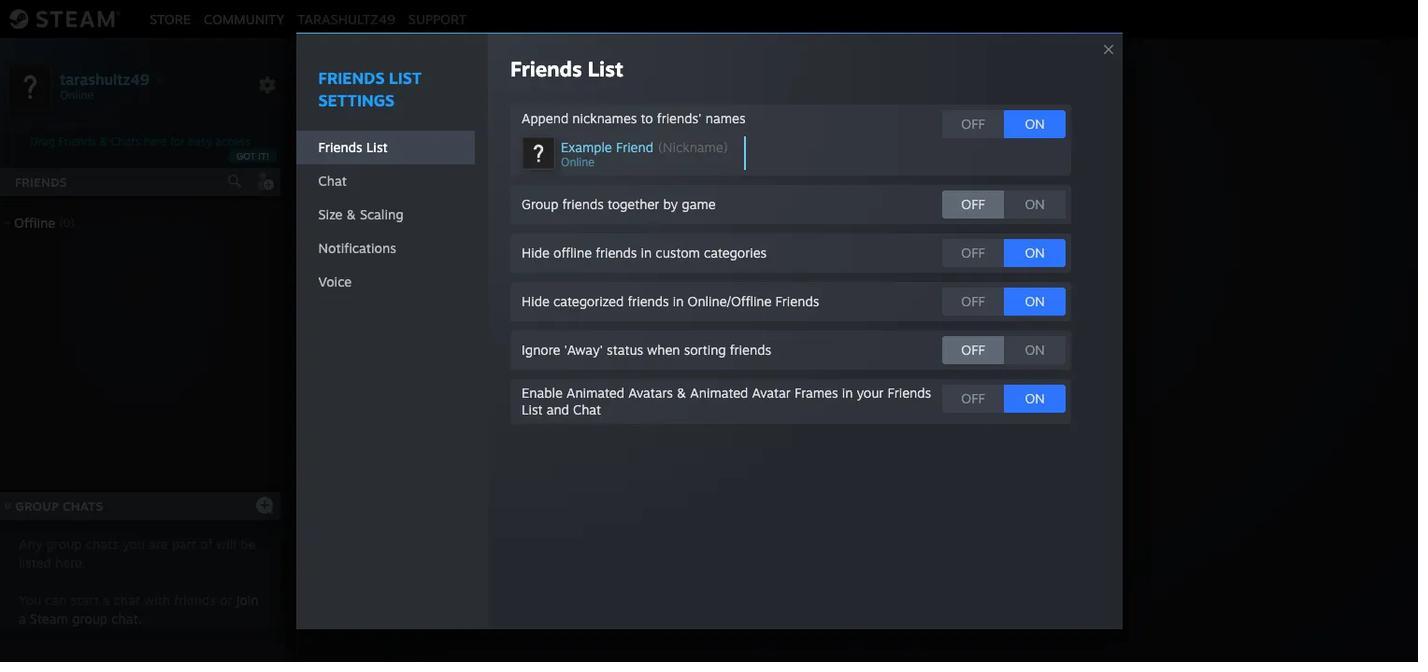 Task type: vqa. For each thing, say whether or not it's contained in the screenshot.
2nd Animated from the right
yes



Task type: describe. For each thing, give the bounding box(es) containing it.
avatars
[[628, 386, 673, 401]]

0 horizontal spatial friends list
[[318, 140, 388, 156]]

support
[[408, 11, 467, 27]]

friends right offline at left top
[[596, 245, 637, 261]]

friends right drag
[[58, 135, 96, 149]]

nicknames
[[572, 111, 637, 127]]

join
[[236, 593, 259, 609]]

scaling
[[360, 207, 403, 223]]

append
[[522, 111, 569, 127]]

of
[[200, 537, 213, 552]]

friends right "online/offline"
[[776, 294, 819, 310]]

enable animated avatars & animated avatar frames in your friends list and chat
[[522, 386, 931, 418]]

1 vertical spatial tarashultz49
[[60, 70, 150, 88]]

1 on from the top
[[1025, 116, 1045, 132]]

here.
[[55, 555, 86, 571]]

hide offline friends in custom categories
[[522, 245, 767, 261]]

group inside join a steam group chat.
[[72, 611, 108, 627]]

online
[[561, 156, 595, 170]]

size
[[318, 207, 343, 223]]

create a group chat image
[[255, 496, 274, 515]]

'away'
[[564, 343, 603, 358]]

store link
[[143, 11, 197, 27]]

a for friend
[[762, 360, 770, 379]]

frames
[[795, 386, 838, 401]]

2 on from the top
[[1025, 197, 1045, 213]]

easy
[[188, 135, 212, 149]]

with
[[144, 593, 170, 609]]

add a friend image
[[254, 171, 275, 192]]

nickname
[[663, 140, 723, 156]]

list down settings
[[366, 140, 388, 156]]

on for avatar
[[1025, 391, 1045, 407]]

)
[[723, 140, 728, 156]]

start!
[[943, 360, 980, 379]]

will
[[216, 537, 236, 552]]

tarashultz49 link
[[291, 11, 402, 27]]

can
[[45, 593, 67, 609]]

list inside enable animated avatars & animated avatar frames in your friends list and chat
[[522, 402, 543, 418]]

off for friends
[[961, 343, 985, 358]]

off for avatar
[[961, 391, 985, 407]]

(
[[658, 140, 663, 156]]

example
[[561, 140, 612, 156]]

sorting
[[684, 343, 726, 358]]

support link
[[402, 11, 473, 27]]

hide categorized friends in online/offline friends
[[522, 294, 819, 310]]

click a friend or group chat to start!
[[724, 360, 980, 379]]

0 horizontal spatial or
[[220, 593, 232, 609]]

by
[[663, 197, 678, 213]]

2 animated from the left
[[690, 386, 748, 401]]

you
[[122, 537, 145, 552]]

0 horizontal spatial &
[[99, 135, 108, 149]]

1 off from the top
[[961, 116, 985, 132]]

names
[[706, 111, 746, 127]]

categorized
[[554, 294, 624, 310]]

chat inside enable animated avatars & animated avatar frames in your friends list and chat
[[573, 402, 601, 418]]

group friends together by game
[[522, 197, 716, 213]]

friends up ignore 'away' status when sorting friends
[[628, 294, 669, 310]]

store
[[150, 11, 191, 27]]

steam
[[30, 611, 68, 627]]

group chats
[[15, 499, 103, 514]]

append nicknames to friends' names
[[522, 111, 746, 127]]

1 horizontal spatial tarashultz49
[[298, 11, 395, 27]]

avatar
[[752, 386, 791, 401]]

0 horizontal spatial to
[[641, 111, 653, 127]]

group for group chats
[[15, 499, 59, 514]]

chat.
[[111, 611, 142, 627]]

any
[[19, 537, 43, 552]]

list up nicknames
[[588, 57, 623, 82]]

you
[[19, 593, 41, 609]]

1 vertical spatial chats
[[63, 499, 103, 514]]

offline
[[14, 215, 55, 231]]



Task type: locate. For each thing, give the bounding box(es) containing it.
1 vertical spatial in
[[673, 294, 684, 310]]

listed
[[19, 555, 51, 571]]

friends down drag
[[15, 175, 67, 190]]

friend inside example friend ( nickname ) online
[[616, 140, 653, 156]]

list up settings
[[389, 69, 422, 88]]

for
[[170, 135, 185, 149]]

a
[[762, 360, 770, 379], [102, 593, 110, 609], [19, 611, 26, 627]]

2 horizontal spatial &
[[677, 386, 686, 401]]

2 hide from the top
[[522, 294, 550, 310]]

community
[[204, 11, 284, 27]]

notifications
[[318, 241, 396, 257]]

friends up settings
[[318, 69, 385, 88]]

group
[[46, 537, 82, 552], [72, 611, 108, 627]]

2 vertical spatial in
[[842, 386, 853, 401]]

1 hide from the top
[[522, 245, 550, 261]]

2 vertical spatial &
[[677, 386, 686, 401]]

& right size
[[346, 207, 356, 223]]

or
[[822, 360, 837, 379], [220, 593, 232, 609]]

or up frames
[[822, 360, 837, 379]]

1 vertical spatial to
[[924, 360, 939, 379]]

game
[[682, 197, 716, 213]]

1 horizontal spatial chat
[[573, 402, 601, 418]]

group up the any
[[15, 499, 59, 514]]

0 horizontal spatial tarashultz49
[[60, 70, 150, 88]]

in
[[641, 245, 652, 261], [673, 294, 684, 310], [842, 386, 853, 401]]

0 vertical spatial hide
[[522, 245, 550, 261]]

categories
[[704, 245, 767, 261]]

list inside friends list settings
[[389, 69, 422, 88]]

chats up chats
[[63, 499, 103, 514]]

& inside enable animated avatars & animated avatar frames in your friends list and chat
[[677, 386, 686, 401]]

2 horizontal spatial group
[[841, 360, 883, 379]]

join a steam group chat.
[[19, 593, 259, 627]]

1 vertical spatial group
[[72, 611, 108, 627]]

chat
[[318, 173, 347, 189], [888, 360, 920, 379], [573, 402, 601, 418]]

settings
[[318, 91, 395, 111]]

list
[[588, 57, 623, 82], [389, 69, 422, 88], [366, 140, 388, 156], [522, 402, 543, 418]]

0 vertical spatial a
[[762, 360, 770, 379]]

friends list down settings
[[318, 140, 388, 156]]

chat
[[114, 593, 140, 609]]

friend up frames
[[774, 360, 818, 379]]

friends inside friends list settings
[[318, 69, 385, 88]]

hide for hide offline friends in custom categories
[[522, 245, 550, 261]]

chat up size
[[318, 173, 347, 189]]

chats
[[111, 135, 140, 149], [63, 499, 103, 514]]

in down custom
[[673, 294, 684, 310]]

chat left start!
[[888, 360, 920, 379]]

part
[[172, 537, 196, 552]]

1 horizontal spatial &
[[346, 207, 356, 223]]

2 horizontal spatial in
[[842, 386, 853, 401]]

1 horizontal spatial or
[[822, 360, 837, 379]]

0 vertical spatial in
[[641, 245, 652, 261]]

friends list
[[510, 57, 623, 82], [318, 140, 388, 156]]

in left the your at the right bottom
[[842, 386, 853, 401]]

when
[[647, 343, 680, 358]]

3 off from the top
[[961, 245, 985, 261]]

friends inside enable animated avatars & animated avatar frames in your friends list and chat
[[888, 386, 931, 401]]

0 horizontal spatial friend
[[616, 140, 653, 156]]

friends'
[[657, 111, 702, 127]]

2 vertical spatial group
[[15, 499, 59, 514]]

1 vertical spatial a
[[102, 593, 110, 609]]

0 vertical spatial or
[[822, 360, 837, 379]]

and
[[547, 402, 569, 418]]

group for group friends together by game
[[522, 197, 558, 213]]

1 vertical spatial friends list
[[318, 140, 388, 156]]

together
[[608, 197, 659, 213]]

search my friends list image
[[226, 173, 243, 190]]

voice
[[318, 274, 352, 290]]

friends
[[510, 57, 582, 82], [318, 69, 385, 88], [58, 135, 96, 149], [318, 140, 363, 156], [15, 175, 67, 190], [776, 294, 819, 310], [888, 386, 931, 401]]

0 horizontal spatial in
[[641, 245, 652, 261]]

2 horizontal spatial chat
[[888, 360, 920, 379]]

3 on from the top
[[1025, 245, 1045, 261]]

0 horizontal spatial chat
[[318, 173, 347, 189]]

0 vertical spatial group
[[46, 537, 82, 552]]

on for categories
[[1025, 245, 1045, 261]]

ignore 'away' status when sorting friends
[[522, 343, 771, 358]]

2 horizontal spatial a
[[762, 360, 770, 379]]

access
[[215, 135, 250, 149]]

animated down click
[[690, 386, 748, 401]]

you can start a chat with friends or
[[19, 593, 236, 609]]

0 horizontal spatial group
[[15, 499, 59, 514]]

animated
[[566, 386, 624, 401], [690, 386, 748, 401]]

friends right with
[[174, 593, 216, 609]]

a up avatar
[[762, 360, 770, 379]]

community link
[[197, 11, 291, 27]]

1 horizontal spatial to
[[924, 360, 939, 379]]

example friend ( nickname ) online
[[561, 140, 728, 170]]

a left chat
[[102, 593, 110, 609]]

hide left offline at left top
[[522, 245, 550, 261]]

group up the your at the right bottom
[[841, 360, 883, 379]]

4 off from the top
[[961, 294, 985, 310]]

list down enable
[[522, 402, 543, 418]]

0 vertical spatial chats
[[111, 135, 140, 149]]

2 vertical spatial a
[[19, 611, 26, 627]]

on for friends
[[1025, 294, 1045, 310]]

off
[[961, 116, 985, 132], [961, 197, 985, 213], [961, 245, 985, 261], [961, 294, 985, 310], [961, 343, 985, 358], [961, 391, 985, 407]]

hide
[[522, 245, 550, 261], [522, 294, 550, 310]]

1 vertical spatial hide
[[522, 294, 550, 310]]

friends
[[562, 197, 604, 213], [596, 245, 637, 261], [628, 294, 669, 310], [730, 343, 771, 358], [174, 593, 216, 609]]

& right avatars
[[677, 386, 686, 401]]

friend
[[616, 140, 653, 156], [774, 360, 818, 379]]

be
[[240, 537, 256, 552]]

join a steam group chat. link
[[19, 593, 259, 627]]

group up offline at left top
[[522, 197, 558, 213]]

friends list up append
[[510, 57, 623, 82]]

5 off from the top
[[961, 343, 985, 358]]

hide for hide categorized friends in online/offline friends
[[522, 294, 550, 310]]

chats
[[86, 537, 119, 552]]

friends down settings
[[318, 140, 363, 156]]

to left start!
[[924, 360, 939, 379]]

start
[[70, 593, 99, 609]]

or left join
[[220, 593, 232, 609]]

0 horizontal spatial chats
[[63, 499, 103, 514]]

0 vertical spatial friends list
[[510, 57, 623, 82]]

6 off from the top
[[961, 391, 985, 407]]

0 vertical spatial &
[[99, 135, 108, 149]]

chat right and
[[573, 402, 601, 418]]

1 horizontal spatial chats
[[111, 135, 140, 149]]

in inside enable animated avatars & animated avatar frames in your friends list and chat
[[842, 386, 853, 401]]

1 vertical spatial friend
[[774, 360, 818, 379]]

chats left here
[[111, 135, 140, 149]]

size & scaling
[[318, 207, 403, 223]]

1 horizontal spatial group
[[522, 197, 558, 213]]

drag friends & chats here for easy access
[[30, 135, 250, 149]]

friend left (
[[616, 140, 653, 156]]

tarashultz49 up drag friends & chats here for easy access
[[60, 70, 150, 88]]

0 vertical spatial friend
[[616, 140, 653, 156]]

1 vertical spatial or
[[220, 593, 232, 609]]

tarashultz49
[[298, 11, 395, 27], [60, 70, 150, 88]]

ignore
[[522, 343, 560, 358]]

1 horizontal spatial a
[[102, 593, 110, 609]]

off for friends
[[961, 294, 985, 310]]

status
[[607, 343, 643, 358]]

friends up append
[[510, 57, 582, 82]]

0 vertical spatial tarashultz49
[[298, 11, 395, 27]]

1 vertical spatial chat
[[888, 360, 920, 379]]

group down the start on the bottom of the page
[[72, 611, 108, 627]]

group up here. on the left of the page
[[46, 537, 82, 552]]

enable
[[522, 386, 563, 401]]

0 horizontal spatial animated
[[566, 386, 624, 401]]

1 vertical spatial group
[[841, 360, 883, 379]]

2 off from the top
[[961, 197, 985, 213]]

1 vertical spatial &
[[346, 207, 356, 223]]

1 horizontal spatial animated
[[690, 386, 748, 401]]

1 horizontal spatial in
[[673, 294, 684, 310]]

manage friends list settings image
[[258, 76, 277, 94]]

drag
[[30, 135, 55, 149]]

0 horizontal spatial a
[[19, 611, 26, 627]]

in for online/offline
[[673, 294, 684, 310]]

group
[[522, 197, 558, 213], [841, 360, 883, 379], [15, 499, 59, 514]]

any group chats you are part of will be listed here.
[[19, 537, 256, 571]]

a inside join a steam group chat.
[[19, 611, 26, 627]]

& left here
[[99, 135, 108, 149]]

to left friends'
[[641, 111, 653, 127]]

offline
[[554, 245, 592, 261]]

custom
[[656, 245, 700, 261]]

collapse chats list image
[[0, 503, 22, 511]]

your
[[857, 386, 884, 401]]

on for friends
[[1025, 343, 1045, 358]]

hide up ignore
[[522, 294, 550, 310]]

friends right the your at the right bottom
[[888, 386, 931, 401]]

group inside "any group chats you are part of will be listed here."
[[46, 537, 82, 552]]

off for categories
[[961, 245, 985, 261]]

in left custom
[[641, 245, 652, 261]]

0 vertical spatial to
[[641, 111, 653, 127]]

tarashultz49 up friends list settings
[[298, 11, 395, 27]]

0 vertical spatial chat
[[318, 173, 347, 189]]

a down you
[[19, 611, 26, 627]]

a for steam
[[19, 611, 26, 627]]

1 horizontal spatial friend
[[774, 360, 818, 379]]

5 on from the top
[[1025, 343, 1045, 358]]

on
[[1025, 116, 1045, 132], [1025, 197, 1045, 213], [1025, 245, 1045, 261], [1025, 294, 1045, 310], [1025, 343, 1045, 358], [1025, 391, 1045, 407]]

friends list settings
[[318, 69, 422, 111]]

0 vertical spatial group
[[522, 197, 558, 213]]

to
[[641, 111, 653, 127], [924, 360, 939, 379]]

friends down 'online'
[[562, 197, 604, 213]]

6 on from the top
[[1025, 391, 1045, 407]]

2 vertical spatial chat
[[573, 402, 601, 418]]

4 on from the top
[[1025, 294, 1045, 310]]

friends up click
[[730, 343, 771, 358]]

online/offline
[[688, 294, 772, 310]]

in for custom
[[641, 245, 652, 261]]

&
[[99, 135, 108, 149], [346, 207, 356, 223], [677, 386, 686, 401]]

click
[[724, 360, 758, 379]]

1 animated from the left
[[566, 386, 624, 401]]

here
[[144, 135, 167, 149]]

are
[[149, 537, 168, 552]]

animated up and
[[566, 386, 624, 401]]

1 horizontal spatial friends list
[[510, 57, 623, 82]]



